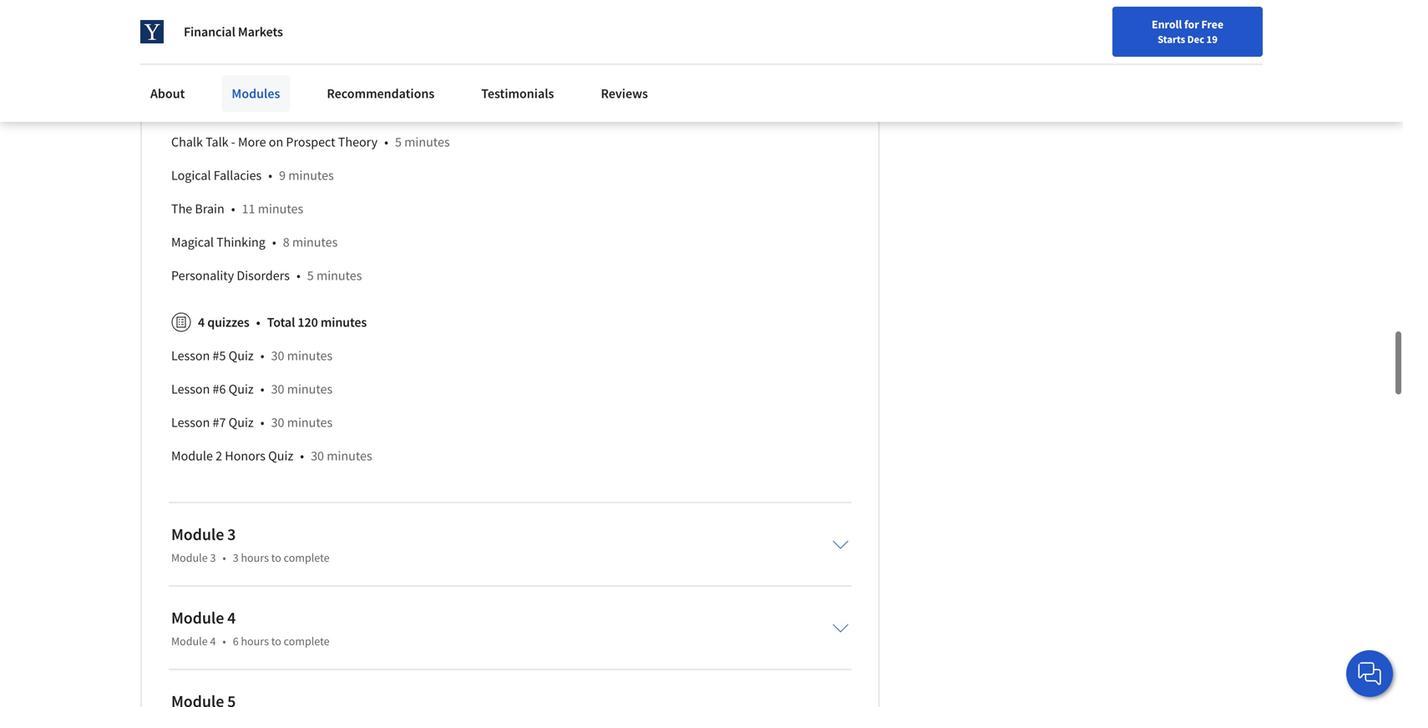 Task type: vqa. For each thing, say whether or not it's contained in the screenshot.
the bottommost COMPLETE
yes



Task type: describe. For each thing, give the bounding box(es) containing it.
19
[[1207, 33, 1218, 46]]

#7
[[213, 407, 226, 424]]

9
[[279, 160, 286, 176]]

thinking
[[216, 227, 265, 243]]

chat with us image
[[1356, 661, 1383, 687]]

module 2 honors quiz • 30 minutes
[[171, 440, 372, 457]]

talk
[[206, 126, 229, 143]]

about link
[[140, 75, 195, 112]]

• up recommendations
[[371, 59, 375, 76]]

lesson #7 quiz • 30 minutes
[[171, 407, 333, 424]]

2 vertical spatial 4
[[210, 627, 216, 642]]

• right honors
[[300, 440, 304, 457]]

to for 4
[[271, 627, 281, 642]]

testimonials
[[481, 85, 554, 102]]

• right disorders
[[296, 260, 301, 277]]

quizzes
[[207, 307, 249, 323]]

enroll
[[1152, 17, 1182, 32]]

markets
[[238, 23, 283, 40]]

efficiency
[[226, 26, 279, 43]]

1 horizontal spatial prospect
[[286, 126, 335, 143]]

#6
[[213, 374, 226, 390]]

30 for lesson #6 quiz
[[271, 374, 284, 390]]

to inside hide info about module content region
[[244, 59, 256, 76]]

1 horizontal spatial 5
[[307, 260, 314, 277]]

quiz right honors
[[268, 440, 293, 457]]

5 inside dropdown button
[[227, 684, 236, 705]]

• up lesson #6 quiz • 30 minutes
[[260, 340, 264, 357]]

more
[[238, 126, 266, 143]]

personality disorders • 5 minutes
[[171, 260, 362, 277]]

#5
[[213, 340, 226, 357]]

free
[[1201, 17, 1224, 32]]

module for module 5
[[171, 684, 224, 705]]

module 4 module 4 • 6 hours to complete
[[171, 600, 330, 642]]

the brain • 11 minutes
[[171, 193, 303, 210]]

• up module 2 honors quiz • 30 minutes in the left bottom of the page
[[260, 407, 264, 424]]

0 vertical spatial theory
[[223, 93, 263, 110]]

introduction to behavioral finance • 6 minutes
[[171, 59, 437, 76]]

quiz for lesson #7 quiz
[[229, 407, 254, 424]]

magical thinking • 8 minutes
[[171, 227, 338, 243]]

about
[[150, 85, 185, 102]]

lesson for lesson #6 quiz
[[171, 374, 210, 390]]

yale university image
[[140, 20, 164, 43]]

lesson for lesson #5 quiz
[[171, 340, 210, 357]]

5 module from the top
[[171, 627, 208, 642]]

4 inside hide info about module content region
[[198, 307, 205, 323]]

behavioral
[[258, 59, 318, 76]]

brain
[[195, 193, 224, 210]]

recommendations
[[327, 85, 435, 102]]

finance
[[321, 59, 364, 76]]

the
[[171, 193, 192, 210]]

30 for lesson #7 quiz
[[271, 407, 284, 424]]

financial markets
[[184, 23, 283, 40]]

0 horizontal spatial prospect
[[171, 93, 221, 110]]

show notifications image
[[1178, 21, 1198, 41]]

logical fallacies • 9 minutes
[[171, 160, 334, 176]]

hide info about module content region
[[171, 0, 849, 472]]



Task type: locate. For each thing, give the bounding box(es) containing it.
quiz right the #6
[[229, 374, 254, 390]]

• left 8
[[272, 227, 276, 243]]

reviews
[[601, 85, 648, 102]]

5 down 'recommendations' link
[[395, 126, 402, 143]]

6 up recommendations
[[382, 59, 388, 76]]

to for 3
[[271, 543, 281, 558]]

5
[[395, 126, 402, 143], [307, 260, 314, 277], [227, 684, 236, 705]]

1 vertical spatial complete
[[284, 627, 330, 642]]

logical
[[171, 160, 211, 176]]

30 up module 2 honors quiz • 30 minutes in the left bottom of the page
[[271, 407, 284, 424]]

chalk
[[171, 126, 203, 143]]

30 right honors
[[311, 440, 324, 457]]

0 vertical spatial 4
[[198, 307, 205, 323]]

1 vertical spatial 6
[[233, 627, 239, 642]]

hours for 4
[[241, 627, 269, 642]]

•
[[371, 59, 375, 76], [270, 93, 274, 110], [384, 126, 388, 143], [268, 160, 272, 176], [231, 193, 235, 210], [272, 227, 276, 243], [296, 260, 301, 277], [256, 307, 260, 323], [260, 340, 264, 357], [260, 374, 264, 390], [260, 407, 264, 424], [300, 440, 304, 457], [223, 543, 226, 558], [223, 627, 226, 642]]

dec
[[1187, 33, 1205, 46]]

honors
[[225, 440, 266, 457]]

fallacies
[[214, 160, 262, 176]]

18
[[280, 93, 294, 110]]

prospect theory • 18 minutes
[[171, 93, 342, 110]]

disorders
[[237, 260, 290, 277]]

quiz
[[229, 340, 254, 357], [229, 374, 254, 390], [229, 407, 254, 424], [268, 440, 293, 457]]

module for module 4 module 4 • 6 hours to complete
[[171, 600, 224, 621]]

minutes
[[391, 59, 437, 76], [296, 93, 342, 110], [404, 126, 450, 143], [288, 160, 334, 176], [258, 193, 303, 210], [292, 227, 338, 243], [317, 260, 362, 277], [321, 307, 367, 323], [287, 340, 333, 357], [287, 374, 333, 390], [287, 407, 333, 424], [327, 440, 372, 457]]

6 module from the top
[[171, 684, 224, 705]]

0 vertical spatial complete
[[284, 543, 330, 558]]

1 horizontal spatial theory
[[338, 126, 378, 143]]

modules link
[[222, 75, 290, 112]]

• up lesson #7 quiz • 30 minutes
[[260, 374, 264, 390]]

module inside region
[[171, 440, 213, 457]]

• inside module 3 module 3 • 3 hours to complete
[[223, 543, 226, 558]]

complete for module 4
[[284, 627, 330, 642]]

6 inside "module 4 module 4 • 6 hours to complete"
[[233, 627, 239, 642]]

30 up lesson #7 quiz • 30 minutes
[[271, 374, 284, 390]]

1 vertical spatial hours
[[241, 627, 269, 642]]

8
[[283, 227, 290, 243]]

0 horizontal spatial 6
[[233, 627, 239, 642]]

1 horizontal spatial 4
[[210, 627, 216, 642]]

0 vertical spatial hours
[[241, 543, 269, 558]]

english
[[1083, 19, 1123, 35]]

1 hours from the top
[[241, 543, 269, 558]]

2 vertical spatial 5
[[227, 684, 236, 705]]

0 horizontal spatial theory
[[223, 93, 263, 110]]

0 vertical spatial 6
[[382, 59, 388, 76]]

11
[[242, 193, 255, 210]]

1 vertical spatial theory
[[338, 126, 378, 143]]

• left total
[[256, 307, 260, 323]]

total
[[267, 307, 295, 323]]

magical
[[171, 227, 214, 243]]

1 vertical spatial 4
[[227, 600, 236, 621]]

lesson for lesson #7 quiz
[[171, 407, 210, 424]]

• down recommendations
[[384, 126, 388, 143]]

3
[[227, 517, 236, 538], [210, 543, 216, 558], [233, 543, 239, 558]]

for
[[1184, 17, 1199, 32]]

2 vertical spatial to
[[271, 627, 281, 642]]

120
[[298, 307, 318, 323]]

30 down total
[[271, 340, 284, 357]]

on
[[269, 126, 283, 143]]

6 inside hide info about module content region
[[382, 59, 388, 76]]

complete for module 3
[[284, 543, 330, 558]]

chalk talk - more on prospect theory • 5 minutes
[[171, 126, 450, 143]]

module 3 module 3 • 3 hours to complete
[[171, 517, 330, 558]]

starts
[[1158, 33, 1185, 46]]

module for module 3 module 3 • 3 hours to complete
[[171, 517, 224, 538]]

prospect right on
[[286, 126, 335, 143]]

1 vertical spatial 5
[[307, 260, 314, 277]]

None search field
[[238, 10, 639, 44]]

4 quizzes
[[198, 307, 249, 323]]

to inside "module 4 module 4 • 6 hours to complete"
[[271, 627, 281, 642]]

module for module 2 honors quiz • 30 minutes
[[171, 440, 213, 457]]

lesson #5 quiz • 30 minutes
[[171, 340, 333, 357]]

module inside dropdown button
[[171, 684, 224, 705]]

doubting
[[171, 26, 223, 43]]

lesson #6 quiz • 30 minutes
[[171, 374, 333, 390]]

quiz right #5
[[229, 340, 254, 357]]

testimonials link
[[471, 75, 564, 112]]

to
[[244, 59, 256, 76], [271, 543, 281, 558], [271, 627, 281, 642]]

hours inside module 3 module 3 • 3 hours to complete
[[241, 543, 269, 558]]

30 for lesson #5 quiz
[[271, 340, 284, 357]]

0 vertical spatial prospect
[[171, 93, 221, 110]]

1 complete from the top
[[284, 543, 330, 558]]

lesson left the #6
[[171, 374, 210, 390]]

4
[[198, 307, 205, 323], [227, 600, 236, 621], [210, 627, 216, 642]]

4 down module 3 module 3 • 3 hours to complete
[[227, 600, 236, 621]]

recommendations link
[[317, 75, 445, 112]]

theory
[[223, 93, 263, 110], [338, 126, 378, 143]]

2 lesson from the top
[[171, 374, 210, 390]]

quiz right #7
[[229, 407, 254, 424]]

5 up • total 120 minutes
[[307, 260, 314, 277]]

5 down "module 4 module 4 • 6 hours to complete"
[[227, 684, 236, 705]]

financial
[[184, 23, 235, 40]]

• left 11
[[231, 193, 235, 210]]

enroll for free starts dec 19
[[1152, 17, 1224, 46]]

module 5 button
[[158, 673, 862, 707]]

1 lesson from the top
[[171, 340, 210, 357]]

complete inside module 3 module 3 • 3 hours to complete
[[284, 543, 330, 558]]

2 vertical spatial lesson
[[171, 407, 210, 424]]

quiz for lesson #6 quiz
[[229, 374, 254, 390]]

to inside module 3 module 3 • 3 hours to complete
[[271, 543, 281, 558]]

english button
[[1053, 0, 1153, 54]]

prospect up chalk
[[171, 93, 221, 110]]

lesson left #5
[[171, 340, 210, 357]]

module
[[171, 440, 213, 457], [171, 517, 224, 538], [171, 543, 208, 558], [171, 600, 224, 621], [171, 627, 208, 642], [171, 684, 224, 705]]

2 hours from the top
[[241, 627, 269, 642]]

personality
[[171, 260, 234, 277]]

3 module from the top
[[171, 543, 208, 558]]

hours for 3
[[241, 543, 269, 558]]

6 for 4
[[233, 627, 239, 642]]

modules
[[232, 85, 280, 102]]

prospect
[[171, 93, 221, 110], [286, 126, 335, 143]]

4 module from the top
[[171, 600, 224, 621]]

0 vertical spatial 5
[[395, 126, 402, 143]]

doubting efficiency
[[171, 26, 279, 43]]

1 vertical spatial lesson
[[171, 374, 210, 390]]

2 module from the top
[[171, 517, 224, 538]]

0 vertical spatial lesson
[[171, 340, 210, 357]]

• inside "module 4 module 4 • 6 hours to complete"
[[223, 627, 226, 642]]

2 complete from the top
[[284, 627, 330, 642]]

introduction
[[171, 59, 241, 76]]

1 horizontal spatial 6
[[382, 59, 388, 76]]

0 horizontal spatial 5
[[227, 684, 236, 705]]

lesson left #7
[[171, 407, 210, 424]]

theory down recommendations
[[338, 126, 378, 143]]

• up module 5
[[223, 627, 226, 642]]

1 vertical spatial to
[[271, 543, 281, 558]]

reviews link
[[591, 75, 658, 112]]

1 vertical spatial prospect
[[286, 126, 335, 143]]

• up "module 4 module 4 • 6 hours to complete"
[[223, 543, 226, 558]]

4 left the quizzes
[[198, 307, 205, 323]]

6 for to
[[382, 59, 388, 76]]

-
[[231, 126, 235, 143]]

0 horizontal spatial 4
[[198, 307, 205, 323]]

1 module from the top
[[171, 440, 213, 457]]

4 up module 5
[[210, 627, 216, 642]]

2 horizontal spatial 5
[[395, 126, 402, 143]]

0 vertical spatial to
[[244, 59, 256, 76]]

• total 120 minutes
[[256, 307, 367, 323]]

module 5
[[171, 684, 236, 705]]

6
[[382, 59, 388, 76], [233, 627, 239, 642]]

hours inside "module 4 module 4 • 6 hours to complete"
[[241, 627, 269, 642]]

quiz for lesson #5 quiz
[[229, 340, 254, 357]]

2 horizontal spatial 4
[[227, 600, 236, 621]]

2
[[216, 440, 222, 457]]

• left 9
[[268, 160, 272, 176]]

3 lesson from the top
[[171, 407, 210, 424]]

lesson
[[171, 340, 210, 357], [171, 374, 210, 390], [171, 407, 210, 424]]

complete inside "module 4 module 4 • 6 hours to complete"
[[284, 627, 330, 642]]

theory up more
[[223, 93, 263, 110]]

6 up module 5
[[233, 627, 239, 642]]

30
[[271, 340, 284, 357], [271, 374, 284, 390], [271, 407, 284, 424], [311, 440, 324, 457]]

complete
[[284, 543, 330, 558], [284, 627, 330, 642]]

hours
[[241, 543, 269, 558], [241, 627, 269, 642]]

• left 18
[[270, 93, 274, 110]]



